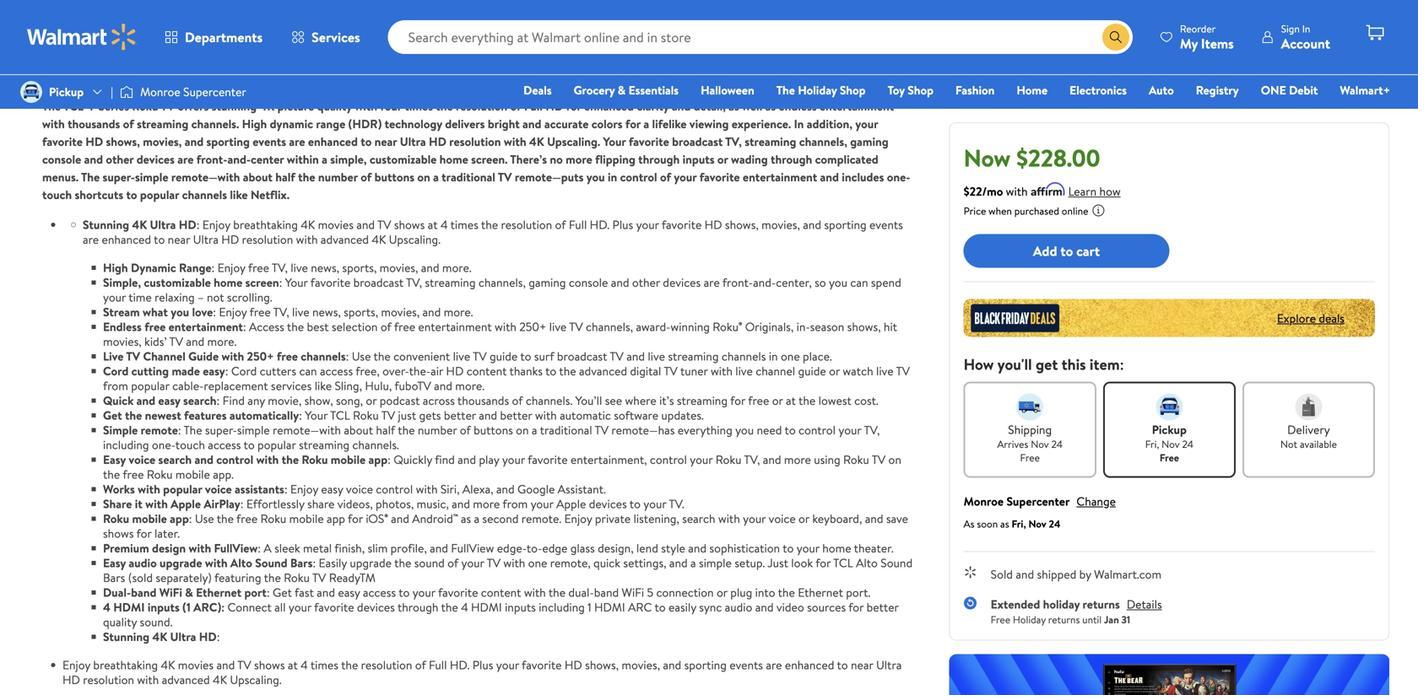 Task type: describe. For each thing, give the bounding box(es) containing it.
with left siri,
[[416, 481, 438, 498]]

3 hdmi from the left
[[594, 599, 625, 616]]

remote—puts
[[515, 169, 584, 185]]

love
[[192, 304, 213, 320]]

favorite inside connect all your favorite devices through the 4 hdmi inputs including 1 hdmi arc to easily sync audio and video sources for better quality sound.
[[314, 599, 354, 616]]

software
[[614, 407, 658, 424]]

find
[[435, 452, 455, 468]]

times inside the tcl 4-series roku tv offers stunning 4k picture quality with four times the resolution of full hd for enhanced clarity and detail, as well as endless entertainment with thousands of streaming channels. high dynamic range (hdr) technology delivers bright and accurate colors for a lifelike viewing experience. in addition, your favorite hd shows, movies, and sporting events are enhanced to near ultra hd resolution with 4k upscaling. your favorite broadcast tv, streaming channels, gaming console and other devices are front-and-center within a simple, customizable home screen. there's no more flipping through inputs or wading through complicated menus. the super-simple remote—with about half the number of buttons on a traditional tv remote—puts you in control of your favorite entertainment and includes one- touch shortcuts to popular channels like netflix.
[[405, 98, 433, 114]]

channels. inside : the super-simple remote—with about half the number of buttons on a traditional tv remote—has everything you need to control your tv, including one-touch access to popular streaming channels.
[[352, 437, 399, 453]]

free up 'scrolling.'
[[248, 260, 269, 276]]

upgrade for with
[[160, 555, 202, 571]]

: the super-simple remote—with about half the number of buttons on a traditional tv remote—has everything you need to control your tv, including one-touch access to popular streaming channels.
[[103, 422, 880, 453]]

experience.
[[732, 116, 791, 132]]

|
[[111, 84, 113, 100]]

live right the watch
[[876, 363, 894, 379]]

2 hdmi from the left
[[471, 599, 502, 616]]

1 ethernet from the left
[[196, 585, 241, 601]]

toy shop
[[888, 82, 934, 98]]

1 alto from the left
[[230, 555, 252, 571]]

just
[[767, 555, 788, 571]]

1 vertical spatial high
[[103, 260, 128, 276]]

4 left sound.
[[103, 599, 110, 616]]

your inside : the super-simple remote—with about half the number of buttons on a traditional tv remote—has everything you need to control your tv, including one-touch access to popular streaming channels.
[[838, 422, 861, 438]]

or down channel
[[772, 392, 783, 409]]

easy audio upgrade with alto sound bars
[[103, 555, 313, 571]]

more. down : enjoy breathtaking 4k movies and tv shows at 4 times the resolution of full hd. plus your favorite hd shows, movies, and sporting events are enhanced to near ultra hd resolution with advanced 4k upscaling.
[[442, 260, 472, 276]]

a inside : easily upgrade the sound of your tv with one remote, quick settings, and a simple setup. just look for tcl alto sound bars (sold separately) featuring the roku tv readytm
[[691, 555, 696, 571]]

channels, inside ': access the best selection of free entertainment with 250+ live tv channels, award-winning roku® originals, in-season shows, hit movies, kids' tv and more.'
[[586, 319, 633, 335]]

1 vertical spatial sports,
[[344, 304, 378, 320]]

: left show,
[[299, 407, 302, 424]]

spend
[[871, 274, 901, 291]]

roku right using
[[843, 452, 869, 468]]

popular inside the tcl 4-series roku tv offers stunning 4k picture quality with four times the resolution of full hd for enhanced clarity and detail, as well as endless entertainment with thousands of streaming channels. high dynamic range (hdr) technology delivers bright and accurate colors for a lifelike viewing experience. in addition, your favorite hd shows, movies, and sporting events are enhanced to near ultra hd resolution with 4k upscaling. your favorite broadcast tv, streaming channels, gaming console and other devices are front-and-center within a simple, customizable home screen. there's no more flipping through inputs or wading through complicated menus. the super-simple remote—with about half the number of buttons on a traditional tv remote—puts you in control of your favorite entertainment and includes one- touch shortcuts to popular channels like netflix.
[[140, 187, 179, 203]]

to right setup.
[[783, 540, 794, 557]]

front- inside the tcl 4-series roku tv offers stunning 4k picture quality with four times the resolution of full hd for enhanced clarity and detail, as well as endless entertainment with thousands of streaming channels. high dynamic range (hdr) technology delivers bright and accurate colors for a lifelike viewing experience. in addition, your favorite hd shows, movies, and sporting events are enhanced to near ultra hd resolution with 4k upscaling. your favorite broadcast tv, streaming channels, gaming console and other devices are front-and-center within a simple, customizable home screen. there's no more flipping through inputs or wading through complicated menus. the super-simple remote—with about half the number of buttons on a traditional tv remote—puts you in control of your favorite entertainment and includes one- touch shortcuts to popular channels like netflix.
[[196, 151, 227, 168]]

: left find
[[217, 392, 220, 409]]

2 band from the left
[[594, 585, 619, 601]]

: left share
[[284, 481, 287, 498]]

on inside the tcl 4-series roku tv offers stunning 4k picture quality with four times the resolution of full hd for enhanced clarity and detail, as well as endless entertainment with thousands of streaming channels. high dynamic range (hdr) technology delivers bright and accurate colors for a lifelike viewing experience. in addition, your favorite hd shows, movies, and sporting events are enhanced to near ultra hd resolution with 4k upscaling. your favorite broadcast tv, streaming channels, gaming console and other devices are front-and-center within a simple, customizable home screen. there's no more flipping through inputs or wading through complicated menus. the super-simple remote—with about half the number of buttons on a traditional tv remote—puts you in control of your favorite entertainment and includes one- touch shortcuts to popular channels like netflix.
[[417, 169, 430, 185]]

the inside : enjoy breathtaking 4k movies and tv shows at 4 times the resolution of full hd. plus your favorite hd shows, movies, and sporting events are enhanced to near ultra hd resolution with advanced 4k upscaling.
[[481, 217, 498, 233]]

private
[[595, 511, 631, 527]]

items
[[1201, 34, 1234, 53]]

stream what you love : enjoy free tv, live news, sports, movies, and more.
[[103, 304, 473, 320]]

1 horizontal spatial bars
[[290, 555, 313, 571]]

enjoy inside : use the free roku mobile app for ios® and android™ as a second remote. enjoy private listening, search with your voice or keyboard, and save shows for later.
[[564, 511, 592, 527]]

style
[[661, 540, 685, 557]]

nov for shipping
[[1031, 437, 1049, 452]]

0 horizontal spatial inputs
[[148, 599, 180, 616]]

sophistication
[[709, 540, 780, 557]]

listening,
[[633, 511, 679, 527]]

: cord cutters can access free, over-the-air hd content thanks to the advanced digital tv tuner with live channel guide or watch live tv from popular cable-replacement services like sling, hulu, fubotv and more.
[[103, 363, 910, 394]]

holiday inside the extended holiday returns details free holiday returns until jan 31
[[1013, 613, 1046, 627]]

simple remote
[[103, 422, 178, 438]]

as right well
[[765, 98, 776, 114]]

toy shop link
[[880, 81, 941, 99]]

: inside : enjoy breathtaking 4k movies and tv shows at 4 times the resolution of full hd. plus your favorite hd shows, movies, and sporting events are enhanced to near ultra hd resolution with advanced 4k upscaling.
[[196, 217, 200, 233]]

24 for pickup
[[1182, 437, 1193, 452]]

roku inside : use the free roku mobile app for ios® and android™ as a second remote. enjoy private listening, search with your voice or keyboard, and save shows for later.
[[260, 511, 286, 527]]

cord inside : cord cutters can access free, over-the-air hd content thanks to the advanced digital tv tuner with live channel guide or watch live tv from popular cable-replacement services like sling, hulu, fubotv and more.
[[231, 363, 257, 379]]

gets
[[419, 407, 441, 424]]

0 horizontal spatial better
[[444, 407, 476, 424]]

works with popular voice assistants : enjoy easy voice control with siri, alexa, and google assistant. share it with apple airplay : effortlessly share videos, photos, music, and more from your apple devices to your tv.
[[103, 481, 684, 512]]

console inside : your favorite broadcast tv, streaming channels, gaming console and other devices are front-and-center, so you can spend your time relaxing – not scrolling.
[[569, 274, 608, 291]]

1 vertical spatial search
[[158, 452, 192, 468]]

with right design
[[189, 540, 211, 557]]

within
[[287, 151, 319, 168]]

fri, inside monroe supercenter change as soon as fri, nov 24
[[1012, 517, 1026, 531]]

for right colors
[[625, 116, 641, 132]]

entertainment down the wading
[[743, 169, 817, 185]]

favorite inside : your favorite broadcast tv, streaming channels, gaming console and other devices are front-and-center, so you can spend your time relaxing – not scrolling.
[[310, 274, 350, 291]]

control inside the tcl 4-series roku tv offers stunning 4k picture quality with four times the resolution of full hd for enhanced clarity and detail, as well as endless entertainment with thousands of streaming channels. high dynamic range (hdr) technology delivers bright and accurate colors for a lifelike viewing experience. in addition, your favorite hd shows, movies, and sporting events are enhanced to near ultra hd resolution with 4k upscaling. your favorite broadcast tv, streaming channels, gaming console and other devices are front-and-center within a simple, customizable home screen. there's no more flipping through inputs or wading through complicated menus. the super-simple remote—with about half the number of buttons on a traditional tv remote—puts you in control of your favorite entertainment and includes one- touch shortcuts to popular channels like netflix.
[[620, 169, 657, 185]]

2 vertical spatial home
[[822, 540, 851, 557]]

0 horizontal spatial &
[[185, 585, 193, 601]]

1 apple from the left
[[171, 496, 201, 512]]

: inside ': access the best selection of free entertainment with 250+ live tv channels, award-winning roku® originals, in-season shows, hit movies, kids' tv and more.'
[[243, 319, 246, 335]]

1 cord from the left
[[103, 363, 129, 379]]

easy inside the works with popular voice assistants : enjoy easy voice control with siri, alexa, and google assistant. share it with apple airplay : effortlessly share videos, photos, music, and more from your apple devices to your tv.
[[321, 481, 343, 498]]

series
[[98, 98, 129, 114]]

content inside : cord cutters can access free, over-the-air hd content thanks to the advanced digital tv tuner with live channel guide or watch live tv from popular cable-replacement services like sling, hulu, fubotv and more.
[[467, 363, 507, 379]]

1 sound from the left
[[255, 555, 287, 571]]

song,
[[336, 392, 363, 409]]

replacement
[[204, 378, 268, 394]]

as inside monroe supercenter change as soon as fri, nov 24
[[1000, 517, 1009, 531]]

high inside the tcl 4-series roku tv offers stunning 4k picture quality with four times the resolution of full hd for enhanced clarity and detail, as well as endless entertainment with thousands of streaming channels. high dynamic range (hdr) technology delivers bright and accurate colors for a lifelike viewing experience. in addition, your favorite hd shows, movies, and sporting events are enhanced to near ultra hd resolution with 4k upscaling. your favorite broadcast tv, streaming channels, gaming console and other devices are front-and-center within a simple, customizable home screen. there's no more flipping through inputs or wading through complicated menus. the super-simple remote—with about half the number of buttons on a traditional tv remote—puts you in control of your favorite entertainment and includes one- touch shortcuts to popular channels like netflix.
[[242, 116, 267, 132]]

streaming down "offers"
[[137, 116, 188, 132]]

remote—has
[[611, 422, 675, 438]]

to-
[[527, 540, 542, 557]]

0 vertical spatial news,
[[311, 260, 339, 276]]

connect
[[227, 599, 272, 616]]

from inside the works with popular voice assistants : enjoy easy voice control with siri, alexa, and google assistant. share it with apple airplay : effortlessly share videos, photos, music, and more from your apple devices to your tv.
[[503, 496, 528, 512]]

live left channel
[[735, 363, 753, 379]]

edge-
[[497, 540, 527, 557]]

events inside : enjoy breathtaking 4k movies and tv shows at 4 times the resolution of full hd. plus your favorite hd shows, movies, and sporting events are enhanced to near ultra hd resolution with advanced 4k upscaling.
[[869, 217, 903, 233]]

0 vertical spatial holiday
[[798, 82, 837, 98]]

enhanced down range on the left
[[308, 133, 358, 150]]

channels, inside : your favorite broadcast tv, streaming channels, gaming console and other devices are front-and-center, so you can spend your time relaxing – not scrolling.
[[478, 274, 526, 291]]

quickly
[[394, 452, 432, 468]]

wading
[[731, 151, 768, 168]]

now
[[964, 141, 1011, 174]]

shipped
[[1037, 566, 1076, 583]]

streaming down experience.
[[745, 133, 796, 150]]

stunning for stunning 4k ultra hd
[[83, 217, 129, 233]]

half inside : the super-simple remote—with about half the number of buttons on a traditional tv remote—has everything you need to control your tv, including one-touch access to popular streaming channels.
[[376, 422, 395, 438]]

$228.00
[[1016, 141, 1100, 174]]

4 inside connect all your favorite devices through the 4 hdmi inputs including 1 hdmi arc to easily sync audio and video sources for better quality sound.
[[461, 599, 468, 616]]

for inside connect all your favorite devices through the 4 hdmi inputs including 1 hdmi arc to easily sync audio and video sources for better quality sound.
[[849, 599, 864, 616]]

product details image
[[895, 67, 916, 87]]

free up services
[[277, 348, 298, 365]]

popular inside the works with popular voice assistants : enjoy easy voice control with siri, alexa, and google assistant. share it with apple airplay : effortlessly share videos, photos, music, and more from your apple devices to your tv.
[[163, 481, 202, 498]]

you left love
[[171, 304, 189, 320]]

voice up ios®
[[346, 481, 373, 498]]

to left surf in the left of the page
[[520, 348, 531, 365]]

touch inside the tcl 4-series roku tv offers stunning 4k picture quality with four times the resolution of full hd for enhanced clarity and detail, as well as endless entertainment with thousands of streaming channels. high dynamic range (hdr) technology delivers bright and accurate colors for a lifelike viewing experience. in addition, your favorite hd shows, movies, and sporting events are enhanced to near ultra hd resolution with 4k upscaling. your favorite broadcast tv, streaming channels, gaming console and other devices are front-and-center within a simple, customizable home screen. there's no more flipping through inputs or wading through complicated menus. the super-simple remote—with about half the number of buttons on a traditional tv remote—puts you in control of your favorite entertainment and includes one- touch shortcuts to popular channels like netflix.
[[42, 187, 72, 203]]

0 horizontal spatial home
[[214, 274, 242, 291]]

your inside : your favorite broadcast tv, streaming channels, gaming console and other devices are front-and-center, so you can spend your time relaxing – not scrolling.
[[285, 274, 308, 291]]

everything
[[678, 422, 732, 438]]

live right "screen"
[[291, 260, 308, 276]]

entertainment up guide
[[168, 319, 243, 335]]

just
[[398, 407, 416, 424]]

to down profile, at the left bottom of the page
[[399, 585, 410, 601]]

with up assistants
[[256, 452, 279, 468]]

the tcl 4-series roku tv offers stunning 4k picture quality with four times the resolution of full hd for enhanced clarity and detail, as well as endless entertainment with thousands of streaming channels. high dynamic range (hdr) technology delivers bright and accurate colors for a lifelike viewing experience. in addition, your favorite hd shows, movies, and sporting events are enhanced to near ultra hd resolution with 4k upscaling. your favorite broadcast tv, streaming channels, gaming console and other devices are front-and-center within a simple, customizable home screen. there's no more flipping through inputs or wading through complicated menus. the super-simple remote—with about half the number of buttons on a traditional tv remote—puts you in control of your favorite entertainment and includes one- touch shortcuts to popular channels like netflix.
[[42, 98, 910, 203]]

tv inside : the super-simple remote—with about half the number of buttons on a traditional tv remote—has everything you need to control your tv, including one-touch access to popular streaming channels.
[[595, 422, 609, 438]]

free down "screen"
[[249, 304, 271, 320]]

with down to-
[[524, 585, 546, 601]]

roku mobile app
[[103, 511, 189, 527]]

times inside enjoy breathtaking 4k movies and tv shows at 4 times the resolution of full hd. plus your favorite hd shows, movies, and sporting events are enhanced to near ultra hd resolution with advanced 4k upscaling.
[[310, 657, 338, 674]]

1 horizontal spatial channels
[[301, 348, 346, 365]]

video
[[776, 599, 804, 616]]

are down "offers"
[[177, 151, 194, 168]]

easily
[[319, 555, 347, 571]]

roku left it
[[103, 511, 129, 527]]

free up the channel
[[145, 319, 166, 335]]

a right within at left
[[322, 151, 327, 168]]

2 shop from the left
[[908, 82, 934, 98]]

hd. inside : enjoy breathtaking 4k movies and tv shows at 4 times the resolution of full hd. plus your favorite hd shows, movies, and sporting events are enhanced to near ultra hd resolution with advanced 4k upscaling.
[[590, 217, 610, 233]]

1 horizontal spatial use
[[352, 348, 371, 365]]

stunning for stunning 4k ultra hd :
[[103, 629, 149, 645]]

premium
[[103, 540, 149, 557]]

using
[[814, 452, 840, 468]]

walmart.com
[[1094, 566, 1162, 583]]

channel
[[756, 363, 795, 379]]

item
[[109, 1, 143, 25]]

connect all your favorite devices through the 4 hdmi inputs including 1 hdmi arc to easily sync audio and video sources for better quality sound.
[[103, 599, 899, 631]]

1 horizontal spatial better
[[500, 407, 532, 424]]

share
[[103, 496, 132, 512]]

to up stunning 4k ultra hd
[[126, 187, 137, 203]]

not
[[207, 289, 224, 306]]

automatic
[[560, 407, 611, 424]]

alto inside : easily upgrade the sound of your tv with one remote, quick settings, and a simple setup. just look for tcl alto sound bars (sold separately) featuring the roku tv readytm
[[856, 555, 878, 571]]

arc):
[[193, 599, 225, 616]]

stunning 4k ultra hd :
[[103, 629, 220, 645]]

the inside ': access the best selection of free entertainment with 250+ live tv channels, award-winning roku® originals, in-season shows, hit movies, kids' tv and more.'
[[287, 319, 304, 335]]

about
[[29, 1, 74, 25]]

control up assistants
[[216, 452, 253, 468]]

the inside connect all your favorite devices through the 4 hdmi inputs including 1 hdmi arc to easily sync audio and video sources for better quality sound.
[[441, 599, 458, 616]]

: left a
[[258, 540, 261, 557]]

well
[[742, 98, 762, 114]]

for up the accurate
[[566, 98, 581, 114]]

with right it
[[145, 496, 168, 512]]

with right guide
[[222, 348, 244, 365]]

you inside the tcl 4-series roku tv offers stunning 4k picture quality with four times the resolution of full hd for enhanced clarity and detail, as well as endless entertainment with thousands of streaming channels. high dynamic range (hdr) technology delivers bright and accurate colors for a lifelike viewing experience. in addition, your favorite hd shows, movies, and sporting events are enhanced to near ultra hd resolution with 4k upscaling. your favorite broadcast tv, streaming channels, gaming console and other devices are front-and-center within a simple, customizable home screen. there's no more flipping through inputs or wading through complicated menus. the super-simple remote—with about half the number of buttons on a traditional tv remote—puts you in control of your favorite entertainment and includes one- touch shortcuts to popular channels like netflix.
[[586, 169, 605, 185]]

1 vertical spatial customizable
[[144, 274, 211, 291]]

: up not
[[211, 260, 215, 276]]

online
[[1062, 204, 1088, 218]]

2 ethernet from the left
[[798, 585, 843, 601]]

at inside enjoy breathtaking 4k movies and tv shows at 4 times the resolution of full hd. plus your favorite hd shows, movies, and sporting events are enhanced to near ultra hd resolution with advanced 4k upscaling.
[[288, 657, 298, 674]]

with up price when purchased online
[[1006, 183, 1028, 200]]

easy down easily
[[338, 585, 360, 601]]

: easily upgrade the sound of your tv with one remote, quick settings, and a simple setup. just look for tcl alto sound bars (sold separately) featuring the roku tv readytm
[[103, 555, 913, 586]]

devices inside the works with popular voice assistants : enjoy easy voice control with siri, alexa, and google assistant. share it with apple airplay : effortlessly share videos, photos, music, and more from your apple devices to your tv.
[[589, 496, 627, 512]]

airplay
[[204, 496, 240, 512]]

remote
[[141, 422, 178, 438]]

to down automatically
[[244, 437, 255, 453]]

popular inside : cord cutters can access free, over-the-air hd content thanks to the advanced digital tv tuner with live channel guide or watch live tv from popular cable-replacement services like sling, hulu, fubotv and more.
[[131, 378, 169, 394]]

to right the need
[[785, 422, 796, 438]]

free inside : use the free roku mobile app for ios® and android™ as a second remote. enjoy private listening, search with your voice or keyboard, and save shows for later.
[[236, 511, 258, 527]]

favorite inside : enjoy breathtaking 4k movies and tv shows at 4 times the resolution of full hd. plus your favorite hd shows, movies, and sporting events are enhanced to near ultra hd resolution with advanced 4k upscaling.
[[662, 217, 702, 233]]

250+ inside ': access the best selection of free entertainment with 250+ live tv channels, award-winning roku® originals, in-season shows, hit movies, kids' tv and more.'
[[519, 319, 546, 335]]

auto link
[[1141, 81, 1181, 99]]

: down arc):
[[217, 629, 220, 645]]

or left the plug
[[717, 585, 728, 601]]

details button
[[1127, 596, 1162, 613]]

product
[[42, 61, 89, 80]]

roku inside the tcl 4-series roku tv offers stunning 4k picture quality with four times the resolution of full hd for enhanced clarity and detail, as well as endless entertainment with thousands of streaming channels. high dynamic range (hdr) technology delivers bright and accurate colors for a lifelike viewing experience. in addition, your favorite hd shows, movies, and sporting events are enhanced to near ultra hd resolution with 4k upscaling. your favorite broadcast tv, streaming channels, gaming console and other devices are front-and-center within a simple, customizable home screen. there's no more flipping through inputs or wading through complicated menus. the super-simple remote—with about half the number of buttons on a traditional tv remote—puts you in control of your favorite entertainment and includes one- touch shortcuts to popular channels like netflix.
[[132, 98, 158, 114]]

sporting inside the tcl 4-series roku tv offers stunning 4k picture quality with four times the resolution of full hd for enhanced clarity and detail, as well as endless entertainment with thousands of streaming channels. high dynamic range (hdr) technology delivers bright and accurate colors for a lifelike viewing experience. in addition, your favorite hd shows, movies, and sporting events are enhanced to near ultra hd resolution with 4k upscaling. your favorite broadcast tv, streaming channels, gaming console and other devices are front-and-center within a simple, customizable home screen. there's no more flipping through inputs or wading through complicated menus. the super-simple remote—with about half the number of buttons on a traditional tv remote—puts you in control of your favorite entertainment and includes one- touch shortcuts to popular channels like netflix.
[[206, 133, 250, 150]]

roku down "everything"
[[716, 452, 741, 468]]

roku right works
[[147, 466, 173, 483]]

devices inside connect all your favorite devices through the 4 hdmi inputs including 1 hdmi arc to easily sync audio and video sources for better quality sound.
[[357, 599, 395, 616]]

quality inside the tcl 4-series roku tv offers stunning 4k picture quality with four times the resolution of full hd for enhanced clarity and detail, as well as endless entertainment with thousands of streaming channels. high dynamic range (hdr) technology delivers bright and accurate colors for a lifelike viewing experience. in addition, your favorite hd shows, movies, and sporting events are enhanced to near ultra hd resolution with 4k upscaling. your favorite broadcast tv, streaming channels, gaming console and other devices are front-and-center within a simple, customizable home screen. there's no more flipping through inputs or wading through complicated menus. the super-simple remote—with about half the number of buttons on a traditional tv remote—puts you in control of your favorite entertainment and includes one- touch shortcuts to popular channels like netflix.
[[317, 98, 352, 114]]

walmart+ link
[[1332, 81, 1398, 99]]

tv, up 'scrolling.'
[[272, 260, 288, 276]]

of inside : enjoy breathtaking 4k movies and tv shows at 4 times the resolution of full hd. plus your favorite hd shows, movies, and sporting events are enhanced to near ultra hd resolution with advanced 4k upscaling.
[[555, 217, 566, 233]]

live down award- on the top left
[[648, 348, 665, 365]]

: left all
[[267, 585, 270, 601]]

monroe for monroe supercenter change as soon as fri, nov 24
[[964, 493, 1004, 510]]

offers
[[178, 98, 209, 114]]

arrives
[[997, 437, 1028, 452]]

sling,
[[335, 378, 362, 394]]

registry
[[1196, 82, 1239, 98]]

2 horizontal spatial access
[[363, 585, 396, 601]]

easy inside quick and easy search : find any movie, show, song, or podcast across thousands of channels. you'll see where it's streaming for free or at the lowest cost. get the newest features automatically : your tcl roku tv just gets better and better with automatic software updates.
[[158, 392, 180, 409]]

: right –
[[213, 304, 216, 320]]

as left well
[[729, 98, 739, 114]]

sound
[[414, 555, 445, 571]]

including inside connect all your favorite devices through the 4 hdmi inputs including 1 hdmi arc to easily sync audio and video sources for better quality sound.
[[539, 599, 585, 616]]

: inside : the super-simple remote—with about half the number of buttons on a traditional tv remote—has everything you need to control your tv, including one-touch access to popular streaming channels.
[[178, 422, 181, 438]]

the inside : use the free roku mobile app for ios® and android™ as a second remote. enjoy private listening, search with your voice or keyboard, and save shows for later.
[[217, 511, 234, 527]]

24 for shipping
[[1051, 437, 1063, 452]]

0 vertical spatial audio
[[129, 555, 157, 571]]

devices inside : your favorite broadcast tv, streaming channels, gaming console and other devices are front-and-center, so you can spend your time relaxing – not scrolling.
[[663, 274, 701, 291]]

free for shipping
[[1020, 451, 1040, 465]]

free inside : quickly find and play your favorite entertainment, control your roku tv, and more using roku tv on the free roku mobile app.
[[123, 466, 144, 483]]

endless free entertainment
[[103, 319, 243, 335]]

ultra inside enjoy breathtaking 4k movies and tv shows at 4 times the resolution of full hd. plus your favorite hd shows, movies, and sporting events are enhanced to near ultra hd resolution with advanced 4k upscaling.
[[876, 657, 902, 674]]

cart contains 0 items total amount $0.00 image
[[1365, 23, 1385, 43]]

search inside quick and easy search : find any movie, show, song, or podcast across thousands of channels. you'll see where it's streaming for free or at the lowest cost. get the newest features automatically : your tcl roku tv just gets better and better with automatic software updates.
[[183, 392, 217, 409]]

$22/mo
[[964, 183, 1003, 200]]

kids'
[[144, 333, 167, 350]]

2 horizontal spatial app
[[368, 452, 388, 468]]

1 band from the left
[[131, 585, 157, 601]]

until
[[1082, 613, 1102, 627]]

for left "later." at bottom
[[136, 525, 152, 542]]

flipping
[[595, 151, 635, 168]]

you'll
[[575, 392, 602, 409]]

with up menus. at the top left
[[42, 116, 65, 132]]

colors
[[591, 116, 623, 132]]

0 horizontal spatial app
[[170, 511, 189, 527]]

streaming down winning
[[668, 348, 719, 365]]

voice down easy voice search and control with the roku mobile app
[[205, 481, 232, 498]]

or inside : cord cutters can access free, over-the-air hd content thanks to the advanced digital tv tuner with live channel guide or watch live tv from popular cable-replacement services like sling, hulu, fubotv and more.
[[829, 363, 840, 379]]

1 horizontal spatial get
[[273, 585, 292, 601]]

2 vertical spatial broadcast
[[557, 348, 607, 365]]

to down (hdr) at left
[[361, 133, 372, 150]]

1 vertical spatial in
[[769, 348, 778, 365]]

mobile right share
[[132, 511, 167, 527]]

easy voice search and control with the roku mobile app
[[103, 452, 388, 468]]

with down bright
[[504, 133, 526, 150]]

: left free, on the bottom
[[346, 348, 349, 365]]

0 horizontal spatial returns
[[1048, 613, 1080, 627]]

tv, inside : your favorite broadcast tv, streaming channels, gaming console and other devices are front-and-center, so you can spend your time relaxing – not scrolling.
[[406, 274, 422, 291]]

1 horizontal spatial through
[[638, 151, 680, 168]]

where
[[625, 392, 656, 409]]

with up (hdr) at left
[[355, 98, 377, 114]]

your inside the tcl 4-series roku tv offers stunning 4k picture quality with four times the resolution of full hd for enhanced clarity and detail, as well as endless entertainment with thousands of streaming channels. high dynamic range (hdr) technology delivers bright and accurate colors for a lifelike viewing experience. in addition, your favorite hd shows, movies, and sporting events are enhanced to near ultra hd resolution with 4k upscaling. your favorite broadcast tv, streaming channels, gaming console and other devices are front-and-center within a simple, customizable home screen. there's no more flipping through inputs or wading through complicated menus. the super-simple remote—with about half the number of buttons on a traditional tv remote—puts you in control of your favorite entertainment and includes one- touch shortcuts to popular channels like netflix.
[[603, 133, 626, 150]]

free,
[[356, 363, 380, 379]]

0 vertical spatial &
[[618, 82, 626, 98]]

halloween link
[[693, 81, 762, 99]]

mobile up videos,
[[331, 452, 366, 468]]

glass
[[570, 540, 595, 557]]

with up arc):
[[205, 555, 228, 571]]

roku inside quick and easy search : find any movie, show, song, or podcast across thousands of channels. you'll see where it's streaming for free or at the lowest cost. get the newest features automatically : your tcl roku tv just gets better and better with automatic software updates.
[[353, 407, 379, 424]]

tv inside : quickly find and play your favorite entertainment, control your roku tv, and more using roku tv on the free roku mobile app.
[[872, 452, 886, 468]]

for left ios®
[[348, 511, 363, 527]]

quick
[[593, 555, 620, 571]]

2 horizontal spatial channels
[[722, 348, 766, 365]]

1 vertical spatial this
[[1062, 354, 1086, 375]]

and- inside the tcl 4-series roku tv offers stunning 4k picture quality with four times the resolution of full hd for enhanced clarity and detail, as well as endless entertainment with thousands of streaming channels. high dynamic range (hdr) technology delivers bright and accurate colors for a lifelike viewing experience. in addition, your favorite hd shows, movies, and sporting events are enhanced to near ultra hd resolution with 4k upscaling. your favorite broadcast tv, streaming channels, gaming console and other devices are front-and-center within a simple, customizable home screen. there's no more flipping through inputs or wading through complicated menus. the super-simple remote—with about half the number of buttons on a traditional tv remote—puts you in control of your favorite entertainment and includes one- touch shortcuts to popular channels like netflix.
[[227, 151, 251, 168]]

2 horizontal spatial through
[[771, 151, 812, 168]]

fast
[[295, 585, 314, 601]]

clarity
[[637, 98, 669, 114]]

entertainment,
[[571, 452, 647, 468]]

more inside the tcl 4-series roku tv offers stunning 4k picture quality with four times the resolution of full hd for enhanced clarity and detail, as well as endless entertainment with thousands of streaming channels. high dynamic range (hdr) technology delivers bright and accurate colors for a lifelike viewing experience. in addition, your favorite hd shows, movies, and sporting events are enhanced to near ultra hd resolution with 4k upscaling. your favorite broadcast tv, streaming channels, gaming console and other devices are front-and-center within a simple, customizable home screen. there's no more flipping through inputs or wading through complicated menus. the super-simple remote—with about half the number of buttons on a traditional tv remote—puts you in control of your favorite entertainment and includes one- touch shortcuts to popular channels like netflix.
[[566, 151, 592, 168]]

customizable inside the tcl 4-series roku tv offers stunning 4k picture quality with four times the resolution of full hd for enhanced clarity and detail, as well as endless entertainment with thousands of streaming channels. high dynamic range (hdr) technology delivers bright and accurate colors for a lifelike viewing experience. in addition, your favorite hd shows, movies, and sporting events are enhanced to near ultra hd resolution with 4k upscaling. your favorite broadcast tv, streaming channels, gaming console and other devices are front-and-center within a simple, customizable home screen. there's no more flipping through inputs or wading through complicated menus. the super-simple remote—with about half the number of buttons on a traditional tv remote—puts you in control of your favorite entertainment and includes one- touch shortcuts to popular channels like netflix.
[[370, 151, 437, 168]]

1 vertical spatial content
[[481, 585, 521, 601]]

updates.
[[661, 407, 704, 424]]

entertainment up addition,
[[820, 98, 894, 114]]

tv, inside : the super-simple remote—with about half the number of buttons on a traditional tv remote—has everything you need to control your tv, including one-touch access to popular streaming channels.
[[864, 422, 880, 438]]

remote—with inside the tcl 4-series roku tv offers stunning 4k picture quality with four times the resolution of full hd for enhanced clarity and detail, as well as endless entertainment with thousands of streaming channels. high dynamic range (hdr) technology delivers bright and accurate colors for a lifelike viewing experience. in addition, your favorite hd shows, movies, and sporting events are enhanced to near ultra hd resolution with 4k upscaling. your favorite broadcast tv, streaming channels, gaming console and other devices are front-and-center within a simple, customizable home screen. there's no more flipping through inputs or wading through complicated menus. the super-simple remote—with about half the number of buttons on a traditional tv remote—puts you in control of your favorite entertainment and includes one- touch shortcuts to popular channels like netflix.
[[171, 169, 240, 185]]

remote—with inside : the super-simple remote—with about half the number of buttons on a traditional tv remote—has everything you need to control your tv, including one-touch access to popular streaming channels.
[[273, 422, 341, 438]]

explore deals
[[1277, 310, 1345, 326]]

: inside : use the free roku mobile app for ios® and android™ as a second remote. enjoy private listening, search with your voice or keyboard, and save shows for later.
[[189, 511, 192, 527]]

through inside connect all your favorite devices through the 4 hdmi inputs including 1 hdmi arc to easily sync audio and video sources for better quality sound.
[[398, 599, 438, 616]]

0 vertical spatial one
[[781, 348, 800, 365]]

sporting inside enjoy breathtaking 4k movies and tv shows at 4 times the resolution of full hd. plus your favorite hd shows, movies, and sporting events are enhanced to near ultra hd resolution with advanced 4k upscaling.
[[684, 657, 727, 674]]

2 fullview from the left
[[451, 540, 494, 557]]

deals
[[1319, 310, 1345, 326]]

center
[[251, 151, 284, 168]]

traditional inside the tcl 4-series roku tv offers stunning 4k picture quality with four times the resolution of full hd for enhanced clarity and detail, as well as endless entertainment with thousands of streaming channels. high dynamic range (hdr) technology delivers bright and accurate colors for a lifelike viewing experience. in addition, your favorite hd shows, movies, and sporting events are enhanced to near ultra hd resolution with 4k upscaling. your favorite broadcast tv, streaming channels, gaming console and other devices are front-and-center within a simple, customizable home screen. there's no more flipping through inputs or wading through complicated menus. the super-simple remote—with about half the number of buttons on a traditional tv remote—puts you in control of your favorite entertainment and includes one- touch shortcuts to popular channels like netflix.
[[442, 169, 495, 185]]

registry link
[[1188, 81, 1246, 99]]

or right the song,
[[366, 392, 377, 409]]

voice down simple remote
[[129, 452, 155, 468]]

debit
[[1289, 82, 1318, 98]]

control inside the works with popular voice assistants : enjoy easy voice control with siri, alexa, and google assistant. share it with apple airplay : effortlessly share videos, photos, music, and more from your apple devices to your tv.
[[376, 481, 413, 498]]

enhanced up colors
[[584, 98, 634, 114]]

0 horizontal spatial this
[[78, 1, 105, 25]]

easy right the made
[[203, 363, 225, 379]]

upscaling. inside the tcl 4-series roku tv offers stunning 4k picture quality with four times the resolution of full hd for enhanced clarity and detail, as well as endless entertainment with thousands of streaming channels. high dynamic range (hdr) technology delivers bright and accurate colors for a lifelike viewing experience. in addition, your favorite hd shows, movies, and sporting events are enhanced to near ultra hd resolution with 4k upscaling. your favorite broadcast tv, streaming channels, gaming console and other devices are front-and-center within a simple, customizable home screen. there's no more flipping through inputs or wading through complicated menus. the super-simple remote—with about half the number of buttons on a traditional tv remote—puts you in control of your favorite entertainment and includes one- touch shortcuts to popular channels like netflix.
[[547, 133, 600, 150]]

favorite inside enjoy breathtaking 4k movies and tv shows at 4 times the resolution of full hd. plus your favorite hd shows, movies, and sporting events are enhanced to near ultra hd resolution with advanced 4k upscaling.
[[522, 657, 562, 674]]

control inside : quickly find and play your favorite entertainment, control your roku tv, and more using roku tv on the free roku mobile app.
[[650, 452, 687, 468]]

access inside : the super-simple remote—with about half the number of buttons on a traditional tv remote—has everything you need to control your tv, including one-touch access to popular streaming channels.
[[208, 437, 241, 453]]

grocery
[[574, 82, 615, 98]]

: left effortlessly
[[240, 496, 244, 512]]

live right air at the left bottom of the page
[[453, 348, 470, 365]]

dual-
[[568, 585, 594, 601]]

a down clarity
[[644, 116, 649, 132]]

1 hdmi from the left
[[113, 599, 145, 616]]



Task type: locate. For each thing, give the bounding box(es) containing it.
holiday up addition,
[[798, 82, 837, 98]]

and- up originals,
[[753, 274, 776, 291]]

later.
[[154, 525, 180, 542]]

alto left a
[[230, 555, 252, 571]]

super- inside the tcl 4-series roku tv offers stunning 4k picture quality with four times the resolution of full hd for enhanced clarity and detail, as well as endless entertainment with thousands of streaming channels. high dynamic range (hdr) technology delivers bright and accurate colors for a lifelike viewing experience. in addition, your favorite hd shows, movies, and sporting events are enhanced to near ultra hd resolution with 4k upscaling. your favorite broadcast tv, streaming channels, gaming console and other devices are front-and-center within a simple, customizable home screen. there's no more flipping through inputs or wading through complicated menus. the super-simple remote—with about half the number of buttons on a traditional tv remote—puts you in control of your favorite entertainment and includes one- touch shortcuts to popular channels like netflix.
[[103, 169, 135, 185]]

with up 'roku mobile app'
[[138, 481, 160, 498]]

movies, inside ': access the best selection of free entertainment with 250+ live tv channels, award-winning roku® originals, in-season shows, hit movies, kids' tv and more.'
[[103, 333, 142, 350]]

more. down love
[[207, 333, 237, 350]]

holiday
[[798, 82, 837, 98], [1013, 613, 1046, 627]]

0 horizontal spatial remote—with
[[171, 169, 240, 185]]

gaming up ': access the best selection of free entertainment with 250+ live tv channels, award-winning roku® originals, in-season shows, hit movies, kids' tv and more.'
[[529, 274, 566, 291]]

music,
[[417, 496, 449, 512]]

and-
[[227, 151, 251, 168], [753, 274, 776, 291]]

now $228.00
[[964, 141, 1100, 174]]

enjoy breathtaking 4k movies and tv shows at 4 times the resolution of full hd. plus your favorite hd shows, movies, and sporting events are enhanced to near ultra hd resolution with advanced 4k upscaling.
[[62, 657, 902, 688]]

channels. down the stunning
[[191, 116, 239, 132]]

dual-band wifi & ethernet port : get fast and easy access to your favorite content with the dual-band wifi 5 connection or plug into the ethernet port.
[[103, 585, 870, 601]]

intent image for delivery image
[[1295, 394, 1322, 421]]

a inside : use the free roku mobile app for ios® and android™ as a second remote. enjoy private listening, search with your voice or keyboard, and save shows for later.
[[474, 511, 479, 527]]

plus down flipping
[[612, 217, 633, 233]]

control
[[620, 169, 657, 185], [799, 422, 836, 438], [216, 452, 253, 468], [650, 452, 687, 468], [376, 481, 413, 498]]

other inside the tcl 4-series roku tv offers stunning 4k picture quality with four times the resolution of full hd for enhanced clarity and detail, as well as endless entertainment with thousands of streaming channels. high dynamic range (hdr) technology delivers bright and accurate colors for a lifelike viewing experience. in addition, your favorite hd shows, movies, and sporting events are enhanced to near ultra hd resolution with 4k upscaling. your favorite broadcast tv, streaming channels, gaming console and other devices are front-and-center within a simple, customizable home screen. there's no more flipping through inputs or wading through complicated menus. the super-simple remote—with about half the number of buttons on a traditional tv remote—puts you in control of your favorite entertainment and includes one- touch shortcuts to popular channels like netflix.
[[106, 151, 134, 168]]

upscaling. inside : enjoy breathtaking 4k movies and tv shows at 4 times the resolution of full hd. plus your favorite hd shows, movies, and sporting events are enhanced to near ultra hd resolution with advanced 4k upscaling.
[[389, 231, 440, 248]]

for right sources
[[849, 599, 864, 616]]

easy down cord cutting made easy
[[158, 392, 180, 409]]

easy for : quickly find and play your favorite entertainment, control your roku tv, and more using roku tv on the free roku mobile app.
[[103, 452, 126, 468]]

more left using
[[784, 452, 811, 468]]

2 wifi from the left
[[622, 585, 644, 601]]

control up ios®
[[376, 481, 413, 498]]

or inside : use the free roku mobile app for ios® and android™ as a second remote. enjoy private listening, search with your voice or keyboard, and save shows for later.
[[799, 511, 809, 527]]

channels. inside the tcl 4-series roku tv offers stunning 4k picture quality with four times the resolution of full hd for enhanced clarity and detail, as well as endless entertainment with thousands of streaming channels. high dynamic range (hdr) technology delivers bright and accurate colors for a lifelike viewing experience. in addition, your favorite hd shows, movies, and sporting events are enhanced to near ultra hd resolution with 4k upscaling. your favorite broadcast tv, streaming channels, gaming console and other devices are front-and-center within a simple, customizable home screen. there's no more flipping through inputs or wading through complicated menus. the super-simple remote—with about half the number of buttons on a traditional tv remote—puts you in control of your favorite entertainment and includes one- touch shortcuts to popular channels like netflix.
[[191, 116, 239, 132]]

about this item
[[29, 1, 143, 25]]

remote.
[[521, 511, 561, 527]]

1 horizontal spatial returns
[[1083, 596, 1120, 613]]

 image
[[20, 81, 42, 103], [120, 84, 133, 100]]

tv, inside : quickly find and play your favorite entertainment, control your roku tv, and more using roku tv on the free roku mobile app.
[[744, 452, 760, 468]]

shop right toy
[[908, 82, 934, 98]]

with inside quick and easy search : find any movie, show, song, or podcast across thousands of channels. you'll see where it's streaming for free or at the lowest cost. get the newest features automatically : your tcl roku tv just gets better and better with automatic software updates.
[[535, 407, 557, 424]]

 image down "product" in the left of the page
[[20, 81, 42, 103]]

0 vertical spatial access
[[320, 363, 353, 379]]

bars inside : easily upgrade the sound of your tv with one remote, quick settings, and a simple setup. just look for tcl alto sound bars (sold separately) featuring the roku tv readytm
[[103, 570, 125, 586]]

1 vertical spatial like
[[315, 378, 332, 394]]

events up center
[[253, 133, 286, 150]]

1 horizontal spatial 250+
[[519, 319, 546, 335]]

2 horizontal spatial on
[[888, 452, 901, 468]]

on up save
[[888, 452, 901, 468]]

0 horizontal spatial buttons
[[374, 169, 414, 185]]

1 horizontal spatial pickup
[[1152, 422, 1187, 438]]

2 easy from the top
[[103, 555, 126, 571]]

toy
[[888, 82, 905, 98]]

1 wifi from the left
[[159, 585, 182, 601]]

price
[[964, 204, 986, 218]]

in inside 'sign in account'
[[1302, 22, 1310, 36]]

on inside : quickly find and play your favorite entertainment, control your roku tv, and more using roku tv on the free roku mobile app.
[[888, 452, 901, 468]]

tcl inside quick and easy search : find any movie, show, song, or podcast across thousands of channels. you'll see where it's streaming for free or at the lowest cost. get the newest features automatically : your tcl roku tv just gets better and better with automatic software updates.
[[330, 407, 350, 424]]

monroe
[[140, 84, 180, 100], [964, 493, 1004, 510]]

2 vertical spatial times
[[310, 657, 338, 674]]

1 horizontal spatial tcl
[[330, 407, 350, 424]]

add to cart button
[[964, 234, 1169, 268]]

to inside connect all your favorite devices through the 4 hdmi inputs including 1 hdmi arc to easily sync audio and video sources for better quality sound.
[[655, 599, 666, 616]]

1 vertical spatial thousands
[[457, 392, 509, 409]]

pickup for pickup fri, nov 24 free
[[1152, 422, 1187, 438]]

the right well
[[776, 82, 795, 98]]

selection
[[332, 319, 378, 335]]

2 horizontal spatial free
[[1160, 451, 1179, 465]]

1 horizontal spatial like
[[315, 378, 332, 394]]

front- up roku®
[[722, 274, 753, 291]]

free
[[1020, 451, 1040, 465], [1160, 451, 1179, 465], [991, 613, 1010, 627]]

search icon image
[[1109, 30, 1122, 44]]

mobile up metal
[[289, 511, 324, 527]]

ultra inside : enjoy breathtaking 4k movies and tv shows at 4 times the resolution of full hd. plus your favorite hd shows, movies, and sporting events are enhanced to near ultra hd resolution with advanced 4k upscaling.
[[193, 231, 219, 248]]

walmart image
[[27, 24, 137, 51]]

with inside : easily upgrade the sound of your tv with one remote, quick settings, and a simple setup. just look for tcl alto sound bars (sold separately) featuring the roku tv readytm
[[503, 555, 525, 571]]

1 horizontal spatial hd.
[[590, 217, 610, 233]]

and- inside : your favorite broadcast tv, streaming channels, gaming console and other devices are front-and-center, so you can spend your time relaxing – not scrolling.
[[753, 274, 776, 291]]

1 easy from the top
[[103, 452, 126, 468]]

entertainment inside ': access the best selection of free entertainment with 250+ live tv channels, award-winning roku® originals, in-season shows, hit movies, kids' tv and more.'
[[418, 319, 492, 335]]

guide inside : cord cutters can access free, over-the-air hd content thanks to the advanced digital tv tuner with live channel guide or watch live tv from popular cable-replacement services like sling, hulu, fubotv and more.
[[798, 363, 826, 379]]

0 vertical spatial half
[[275, 169, 295, 185]]

screen.
[[471, 151, 508, 168]]

near inside the tcl 4-series roku tv offers stunning 4k picture quality with four times the resolution of full hd for enhanced clarity and detail, as well as endless entertainment with thousands of streaming channels. high dynamic range (hdr) technology delivers bright and accurate colors for a lifelike viewing experience. in addition, your favorite hd shows, movies, and sporting events are enhanced to near ultra hd resolution with 4k upscaling. your favorite broadcast tv, streaming channels, gaming console and other devices are front-and-center within a simple, customizable home screen. there's no more flipping through inputs or wading through complicated menus. the super-simple remote—with about half the number of buttons on a traditional tv remote—puts you in control of your favorite entertainment and includes one- touch shortcuts to popular channels like netflix.
[[374, 133, 397, 150]]

photos,
[[376, 496, 414, 512]]

1 horizontal spatial home
[[439, 151, 468, 168]]

free inside quick and easy search : find any movie, show, song, or podcast across thousands of channels. you'll see where it's streaming for free or at the lowest cost. get the newest features automatically : your tcl roku tv just gets better and better with automatic software updates.
[[748, 392, 769, 409]]

are inside : your favorite broadcast tv, streaming channels, gaming console and other devices are front-and-center, so you can spend your time relaxing – not scrolling.
[[704, 274, 720, 291]]

are up roku®
[[704, 274, 720, 291]]

1 vertical spatial from
[[503, 496, 528, 512]]

2 vertical spatial full
[[429, 657, 447, 674]]

1 horizontal spatial touch
[[175, 437, 205, 453]]

free for pickup
[[1160, 451, 1179, 465]]

use right "later." at bottom
[[195, 511, 214, 527]]

0 horizontal spatial advanced
[[162, 672, 210, 688]]

other inside : your favorite broadcast tv, streaming channels, gaming console and other devices are front-and-center, so you can spend your time relaxing – not scrolling.
[[632, 274, 660, 291]]

change button
[[1077, 493, 1116, 510]]

one- inside : the super-simple remote—with about half the number of buttons on a traditional tv remote—has everything you need to control your tv, including one-touch access to popular streaming channels.
[[152, 437, 175, 453]]

find
[[223, 392, 245, 409]]

news,
[[311, 260, 339, 276], [312, 304, 341, 320]]

plus inside enjoy breathtaking 4k movies and tv shows at 4 times the resolution of full hd. plus your favorite hd shows, movies, and sporting events are enhanced to near ultra hd resolution with advanced 4k upscaling.
[[472, 657, 493, 674]]

front- inside : your favorite broadcast tv, streaming channels, gaming console and other devices are front-and-center, so you can spend your time relaxing – not scrolling.
[[722, 274, 753, 291]]

number down across
[[418, 422, 457, 438]]

hd inside : cord cutters can access free, over-the-air hd content thanks to the advanced digital tv tuner with live channel guide or watch live tv from popular cable-replacement services like sling, hulu, fubotv and more.
[[446, 363, 464, 379]]

high down the stunning
[[242, 116, 267, 132]]

the down "product" in the left of the page
[[42, 98, 61, 114]]

0 vertical spatial touch
[[42, 187, 72, 203]]

access down slim
[[363, 585, 396, 601]]

more inside the works with popular voice assistants : enjoy easy voice control with siri, alexa, and google assistant. share it with apple airplay : effortlessly share videos, photos, music, and more from your apple devices to your tv.
[[473, 496, 500, 512]]

content up quick and easy search : find any movie, show, song, or podcast across thousands of channels. you'll see where it's streaming for free or at the lowest cost. get the newest features automatically : your tcl roku tv just gets better and better with automatic software updates.
[[467, 363, 507, 379]]

easy for : easily upgrade the sound of your tv with one remote, quick settings, and a simple setup. just look for tcl alto sound bars (sold separately) featuring the roku tv readytm
[[103, 555, 126, 571]]

: right guide
[[225, 363, 228, 379]]

2 upgrade from the left
[[350, 555, 392, 571]]

hdmi
[[113, 599, 145, 616], [471, 599, 502, 616], [594, 599, 625, 616]]

a right style
[[691, 555, 696, 571]]

tv, up 'convenient'
[[406, 274, 422, 291]]

quality
[[317, 98, 352, 114], [103, 614, 137, 631]]

are down the dynamic
[[289, 133, 305, 150]]

departments
[[185, 28, 263, 46]]

1 shop from the left
[[840, 82, 866, 98]]

1 vertical spatial channels,
[[478, 274, 526, 291]]

thousands
[[68, 116, 120, 132], [457, 392, 509, 409]]

1 vertical spatial and-
[[753, 274, 776, 291]]

thousands up : the super-simple remote—with about half the number of buttons on a traditional tv remote—has everything you need to control your tv, including one-touch access to popular streaming channels.
[[457, 392, 509, 409]]

1 horizontal spatial sound
[[881, 555, 913, 571]]

1 horizontal spatial this
[[1062, 354, 1086, 375]]

supercenter for monroe supercenter change as soon as fri, nov 24
[[1007, 493, 1070, 510]]

tv inside quick and easy search : find any movie, show, song, or podcast across thousands of channels. you'll see where it's streaming for free or at the lowest cost. get the newest features automatically : your tcl roku tv just gets better and better with automatic software updates.
[[381, 407, 395, 424]]

cost.
[[854, 392, 878, 409]]

more inside : quickly find and play your favorite entertainment, control your roku tv, and more using roku tv on the free roku mobile app.
[[784, 452, 811, 468]]

one- inside the tcl 4-series roku tv offers stunning 4k picture quality with four times the resolution of full hd for enhanced clarity and detail, as well as endless entertainment with thousands of streaming channels. high dynamic range (hdr) technology delivers bright and accurate colors for a lifelike viewing experience. in addition, your favorite hd shows, movies, and sporting events are enhanced to near ultra hd resolution with 4k upscaling. your favorite broadcast tv, streaming channels, gaming console and other devices are front-and-center within a simple, customizable home screen. there's no more flipping through inputs or wading through complicated menus. the super-simple remote—with about half the number of buttons on a traditional tv remote—puts you in control of your favorite entertainment and includes one- touch shortcuts to popular channels like netflix.
[[887, 169, 910, 185]]

full up there's
[[524, 98, 543, 114]]

pickup for pickup
[[49, 84, 84, 100]]

shows, inside enjoy breathtaking 4k movies and tv shows at 4 times the resolution of full hd. plus your favorite hd shows, movies, and sporting events are enhanced to near ultra hd resolution with advanced 4k upscaling.
[[585, 657, 619, 674]]

you
[[586, 169, 605, 185], [829, 274, 847, 291], [171, 304, 189, 320], [735, 422, 754, 438]]

 image for monroe supercenter
[[120, 84, 133, 100]]

ethernet
[[196, 585, 241, 601], [798, 585, 843, 601]]

near inside : enjoy breathtaking 4k movies and tv shows at 4 times the resolution of full hd. plus your favorite hd shows, movies, and sporting events are enhanced to near ultra hd resolution with advanced 4k upscaling.
[[168, 231, 190, 248]]

2 vertical spatial access
[[363, 585, 396, 601]]

1 horizontal spatial one-
[[887, 169, 910, 185]]

2 vertical spatial events
[[729, 657, 763, 674]]

electronics
[[1070, 82, 1127, 98]]

1 vertical spatial other
[[632, 274, 660, 291]]

simple left setup.
[[699, 555, 732, 571]]

24
[[1051, 437, 1063, 452], [1182, 437, 1193, 452], [1049, 517, 1060, 531]]

0 vertical spatial super-
[[103, 169, 135, 185]]

voice inside : use the free roku mobile app for ios® and android™ as a second remote. enjoy private listening, search with your voice or keyboard, and save shows for later.
[[769, 511, 796, 527]]

tv, inside the tcl 4-series roku tv offers stunning 4k picture quality with four times the resolution of full hd for enhanced clarity and detail, as well as endless entertainment with thousands of streaming channels. high dynamic range (hdr) technology delivers bright and accurate colors for a lifelike viewing experience. in addition, your favorite hd shows, movies, and sporting events are enhanced to near ultra hd resolution with 4k upscaling. your favorite broadcast tv, streaming channels, gaming console and other devices are front-and-center within a simple, customizable home screen. there's no more flipping through inputs or wading through complicated menus. the super-simple remote—with about half the number of buttons on a traditional tv remote—puts you in control of your favorite entertainment and includes one- touch shortcuts to popular channels like netflix.
[[725, 133, 742, 150]]

popular inside : the super-simple remote—with about half the number of buttons on a traditional tv remote—has everything you need to control your tv, including one-touch access to popular streaming channels.
[[257, 437, 296, 453]]

see
[[605, 392, 622, 409]]

popular
[[140, 187, 179, 203], [131, 378, 169, 394], [257, 437, 296, 453], [163, 481, 202, 498]]

touch
[[42, 187, 72, 203], [175, 437, 205, 453]]

news, up stream what you love : enjoy free tv, live news, sports, movies, and more.
[[311, 260, 339, 276]]

made
[[172, 363, 200, 379]]

0 horizontal spatial thousands
[[68, 116, 120, 132]]

app up finish,
[[327, 511, 345, 527]]

cart
[[1076, 242, 1100, 260]]

1 horizontal spatial in
[[1302, 22, 1310, 36]]

in inside the tcl 4-series roku tv offers stunning 4k picture quality with four times the resolution of full hd for enhanced clarity and detail, as well as endless entertainment with thousands of streaming channels. high dynamic range (hdr) technology delivers bright and accurate colors for a lifelike viewing experience. in addition, your favorite hd shows, movies, and sporting events are enhanced to near ultra hd resolution with 4k upscaling. your favorite broadcast tv, streaming channels, gaming console and other devices are front-and-center within a simple, customizable home screen. there's no more flipping through inputs or wading through complicated menus. the super-simple remote—with about half the number of buttons on a traditional tv remote—puts you in control of your favorite entertainment and includes one- touch shortcuts to popular channels like netflix.
[[794, 116, 804, 132]]

1 upgrade from the left
[[160, 555, 202, 571]]

2 vertical spatial tcl
[[833, 555, 853, 571]]

1 horizontal spatial breathtaking
[[233, 217, 298, 233]]

1 vertical spatial in
[[794, 116, 804, 132]]

in-
[[796, 319, 810, 335]]

slim
[[368, 540, 388, 557]]

 image for pickup
[[20, 81, 42, 103]]

search down the made
[[183, 392, 217, 409]]

1 horizontal spatial app
[[327, 511, 345, 527]]

: inside : your favorite broadcast tv, streaming channels, gaming console and other devices are front-and-center, so you can spend your time relaxing – not scrolling.
[[279, 274, 282, 291]]

0 horizontal spatial touch
[[42, 187, 72, 203]]

favorite inside : quickly find and play your favorite entertainment, control your roku tv, and more using roku tv on the free roku mobile app.
[[528, 452, 568, 468]]

0 horizontal spatial about
[[243, 169, 273, 185]]

0 vertical spatial your
[[603, 133, 626, 150]]

0 horizontal spatial one
[[528, 555, 547, 571]]

including inside : the super-simple remote—with about half the number of buttons on a traditional tv remote—has everything you need to control your tv, including one-touch access to popular streaming channels.
[[103, 437, 149, 453]]

full inside : enjoy breathtaking 4k movies and tv shows at 4 times the resolution of full hd. plus your favorite hd shows, movies, and sporting events are enhanced to near ultra hd resolution with advanced 4k upscaling.
[[569, 217, 587, 233]]

the inside : quickly find and play your favorite entertainment, control your roku tv, and more using roku tv on the free roku mobile app.
[[103, 466, 120, 483]]

streaming inside quick and easy search : find any movie, show, song, or podcast across thousands of channels. you'll see where it's streaming for free or at the lowest cost. get the newest features automatically : your tcl roku tv just gets better and better with automatic software updates.
[[677, 392, 728, 409]]

with inside ': access the best selection of free entertainment with 250+ live tv channels, award-winning roku® originals, in-season shows, hit movies, kids' tv and more.'
[[495, 319, 517, 335]]

1 horizontal spatial other
[[632, 274, 660, 291]]

0 vertical spatial one-
[[887, 169, 910, 185]]

and inside : your favorite broadcast tv, streaming channels, gaming console and other devices are front-and-center, so you can spend your time relaxing – not scrolling.
[[611, 274, 629, 291]]

simple inside : easily upgrade the sound of your tv with one remote, quick settings, and a simple setup. just look for tcl alto sound bars (sold separately) featuring the roku tv readytm
[[699, 555, 732, 571]]

shows
[[394, 217, 425, 233], [103, 525, 134, 542], [254, 657, 285, 674]]

alto up port.
[[856, 555, 878, 571]]

popular up stunning 4k ultra hd
[[140, 187, 179, 203]]

from inside : cord cutters can access free, over-the-air hd content thanks to the advanced digital tv tuner with live channel guide or watch live tv from popular cable-replacement services like sling, hulu, fubotv and more.
[[103, 378, 128, 394]]

more right siri,
[[473, 496, 500, 512]]

to inside : enjoy breathtaking 4k movies and tv shows at 4 times the resolution of full hd. plus your favorite hd shows, movies, and sporting events are enhanced to near ultra hd resolution with advanced 4k upscaling.
[[154, 231, 165, 248]]

for inside : easily upgrade the sound of your tv with one remote, quick settings, and a simple setup. just look for tcl alto sound bars (sold separately) featuring the roku tv readytm
[[816, 555, 831, 571]]

1 vertical spatial your
[[285, 274, 308, 291]]

roku up share
[[302, 452, 328, 468]]

metal
[[303, 540, 332, 557]]

more. up live tv channel guide with 250+ free channels : use the convenient live tv guide to surf broadcast tv and live streaming channels in one place.
[[444, 304, 473, 320]]

including up works
[[103, 437, 149, 453]]

best
[[307, 319, 329, 335]]

thousands down 4-
[[68, 116, 120, 132]]

events down includes
[[869, 217, 903, 233]]

one right edge-
[[528, 555, 547, 571]]

: right "later." at bottom
[[189, 511, 192, 527]]

2 alto from the left
[[856, 555, 878, 571]]

channels down roku®
[[722, 348, 766, 365]]

settings,
[[623, 555, 666, 571]]

stunning down shortcuts
[[83, 217, 129, 233]]

access inside : cord cutters can access free, over-the-air hd content thanks to the advanced digital tv tuner with live channel guide or watch live tv from popular cable-replacement services like sling, hulu, fubotv and more.
[[320, 363, 353, 379]]

second
[[482, 511, 519, 527]]

1 vertical spatial &
[[185, 585, 193, 601]]

more. down live tv channel guide with 250+ free channels : use the convenient live tv guide to surf broadcast tv and live streaming channels in one place.
[[455, 378, 485, 394]]

1 horizontal spatial ethernet
[[798, 585, 843, 601]]

broadcast up selection
[[353, 274, 404, 291]]

0 vertical spatial about
[[243, 169, 273, 185]]

shows inside : enjoy breathtaking 4k movies and tv shows at 4 times the resolution of full hd. plus your favorite hd shows, movies, and sporting events are enhanced to near ultra hd resolution with advanced 4k upscaling.
[[394, 217, 425, 233]]

supercenter for monroe supercenter
[[183, 84, 246, 100]]

0 horizontal spatial free
[[991, 613, 1010, 627]]

0 horizontal spatial super-
[[103, 169, 135, 185]]

supercenter inside monroe supercenter change as soon as fri, nov 24
[[1007, 493, 1070, 510]]

enhanced inside enjoy breathtaking 4k movies and tv shows at 4 times the resolution of full hd. plus your favorite hd shows, movies, and sporting events are enhanced to near ultra hd resolution with advanced 4k upscaling.
[[785, 657, 834, 674]]

intent image for pickup image
[[1156, 394, 1183, 421]]

menus.
[[42, 169, 79, 185]]

inputs
[[683, 151, 715, 168], [148, 599, 180, 616], [505, 599, 536, 616]]

monroe inside monroe supercenter change as soon as fri, nov 24
[[964, 493, 1004, 510]]

channel
[[143, 348, 185, 365]]

dynamic
[[270, 116, 313, 132]]

in inside the tcl 4-series roku tv offers stunning 4k picture quality with four times the resolution of full hd for enhanced clarity and detail, as well as endless entertainment with thousands of streaming channels. high dynamic range (hdr) technology delivers bright and accurate colors for a lifelike viewing experience. in addition, your favorite hd shows, movies, and sporting events are enhanced to near ultra hd resolution with 4k upscaling. your favorite broadcast tv, streaming channels, gaming console and other devices are front-and-center within a simple, customizable home screen. there's no more flipping through inputs or wading through complicated menus. the super-simple remote—with about half the number of buttons on a traditional tv remote—puts you in control of your favorite entertainment and includes one- touch shortcuts to popular channels like netflix.
[[608, 169, 617, 185]]

streaming up "everything"
[[677, 392, 728, 409]]

about inside the tcl 4-series roku tv offers stunning 4k picture quality with four times the resolution of full hd for enhanced clarity and detail, as well as endless entertainment with thousands of streaming channels. high dynamic range (hdr) technology delivers bright and accurate colors for a lifelike viewing experience. in addition, your favorite hd shows, movies, and sporting events are enhanced to near ultra hd resolution with 4k upscaling. your favorite broadcast tv, streaming channels, gaming console and other devices are front-and-center within a simple, customizable home screen. there's no more flipping through inputs or wading through complicated menus. the super-simple remote—with about half the number of buttons on a traditional tv remote—puts you in control of your favorite entertainment and includes one- touch shortcuts to popular channels like netflix.
[[243, 169, 273, 185]]

Search search field
[[388, 20, 1133, 54]]

0 horizontal spatial guide
[[490, 348, 518, 365]]

0 vertical spatial advanced
[[321, 231, 369, 248]]

roku down sleek
[[284, 570, 310, 586]]

near down (hdr) at left
[[374, 133, 397, 150]]

0 horizontal spatial use
[[195, 511, 214, 527]]

upgrade for the
[[350, 555, 392, 571]]

4 inside : enjoy breathtaking 4k movies and tv shows at 4 times the resolution of full hd. plus your favorite hd shows, movies, and sporting events are enhanced to near ultra hd resolution with advanced 4k upscaling.
[[441, 217, 448, 233]]

mobile inside : use the free roku mobile app for ios® and android™ as a second remote. enjoy private listening, search with your voice or keyboard, and save shows for later.
[[289, 511, 324, 527]]

250+ down the access
[[247, 348, 274, 365]]

1 horizontal spatial sporting
[[684, 657, 727, 674]]

shows, down 1 at left bottom
[[585, 657, 619, 674]]

nov for pickup
[[1162, 437, 1180, 452]]

sign
[[1281, 22, 1300, 36]]

0 horizontal spatial traditional
[[442, 169, 495, 185]]

movies, inside enjoy breathtaking 4k movies and tv shows at 4 times the resolution of full hd. plus your favorite hd shows, movies, and sporting events are enhanced to near ultra hd resolution with advanced 4k upscaling.
[[622, 657, 660, 674]]

1 horizontal spatial advanced
[[321, 231, 369, 248]]

0 horizontal spatial other
[[106, 151, 134, 168]]

hd. down flipping
[[590, 217, 610, 233]]

soon
[[977, 517, 998, 531]]

use down selection
[[352, 348, 371, 365]]

addition,
[[807, 116, 853, 132]]

band up sound.
[[131, 585, 157, 601]]

devices inside the tcl 4-series roku tv offers stunning 4k picture quality with four times the resolution of full hd for enhanced clarity and detail, as well as endless entertainment with thousands of streaming channels. high dynamic range (hdr) technology delivers bright and accurate colors for a lifelike viewing experience. in addition, your favorite hd shows, movies, and sporting events are enhanced to near ultra hd resolution with 4k upscaling. your favorite broadcast tv, streaming channels, gaming console and other devices are front-and-center within a simple, customizable home screen. there's no more flipping through inputs or wading through complicated menus. the super-simple remote—with about half the number of buttons on a traditional tv remote—puts you in control of your favorite entertainment and includes one- touch shortcuts to popular channels like netflix.
[[137, 151, 175, 168]]

through
[[638, 151, 680, 168], [771, 151, 812, 168], [398, 599, 438, 616]]

1 horizontal spatial on
[[516, 422, 529, 438]]

apple up "later." at bottom
[[171, 496, 201, 512]]

design,
[[598, 540, 634, 557]]

buttons inside the tcl 4-series roku tv offers stunning 4k picture quality with four times the resolution of full hd for enhanced clarity and detail, as well as endless entertainment with thousands of streaming channels. high dynamic range (hdr) technology delivers bright and accurate colors for a lifelike viewing experience. in addition, your favorite hd shows, movies, and sporting events are enhanced to near ultra hd resolution with 4k upscaling. your favorite broadcast tv, streaming channels, gaming console and other devices are front-and-center within a simple, customizable home screen. there's no more flipping through inputs or wading through complicated menus. the super-simple remote—with about half the number of buttons on a traditional tv remote—puts you in control of your favorite entertainment and includes one- touch shortcuts to popular channels like netflix.
[[374, 169, 414, 185]]

four
[[380, 98, 402, 114]]

intent image for shipping image
[[1016, 394, 1043, 421]]

0 horizontal spatial breathtaking
[[93, 657, 158, 674]]

0 horizontal spatial 250+
[[247, 348, 274, 365]]

full down remote—puts
[[569, 217, 587, 233]]

channels. down just
[[352, 437, 399, 453]]

your inside connect all your favorite devices through the 4 hdmi inputs including 1 hdmi arc to easily sync audio and video sources for better quality sound.
[[289, 599, 311, 616]]

devices up stunning 4k ultra hd
[[137, 151, 175, 168]]

0 horizontal spatial shows
[[103, 525, 134, 542]]

content down premium design with fullview : a sleek metal finish, slim profile, and fullview edge-to-edge glass design, lend style and sophistication to your home theater.
[[481, 585, 521, 601]]

full inside enjoy breathtaking 4k movies and tv shows at 4 times the resolution of full hd. plus your favorite hd shows, movies, and sporting events are enhanced to near ultra hd resolution with advanced 4k upscaling.
[[429, 657, 447, 674]]

your inside : enjoy breathtaking 4k movies and tv shows at 4 times the resolution of full hd. plus your favorite hd shows, movies, and sporting events are enhanced to near ultra hd resolution with advanced 4k upscaling.
[[636, 217, 659, 233]]

into
[[755, 585, 775, 601]]

1 horizontal spatial  image
[[120, 84, 133, 100]]

access
[[320, 363, 353, 379], [208, 437, 241, 453], [363, 585, 396, 601]]

roku right "series"
[[132, 98, 158, 114]]

walmart+
[[1340, 82, 1390, 98]]

1 vertical spatial easy
[[103, 555, 126, 571]]

fullview up featuring
[[214, 540, 258, 557]]

and inside : cord cutters can access free, over-the-air hd content thanks to the advanced digital tv tuner with live channel guide or watch live tv from popular cable-replacement services like sling, hulu, fubotv and more.
[[434, 378, 452, 394]]

endless
[[779, 98, 817, 114]]

1 vertical spatial broadcast
[[353, 274, 404, 291]]

–
[[198, 289, 204, 306]]

you down flipping
[[586, 169, 605, 185]]

keyboard,
[[812, 511, 862, 527]]

podcast
[[380, 392, 420, 409]]

a down the 'technology'
[[433, 169, 439, 185]]

legal information image
[[1092, 204, 1105, 217]]

the-
[[409, 363, 431, 379]]

half left just
[[376, 422, 395, 438]]

tcl up port.
[[833, 555, 853, 571]]

0 horizontal spatial get
[[103, 407, 122, 424]]

2 apple from the left
[[556, 496, 586, 512]]

(sold
[[128, 570, 153, 586]]

0 horizontal spatial holiday
[[798, 82, 837, 98]]

: up stream what you love : enjoy free tv, live news, sports, movies, and more.
[[279, 274, 282, 291]]

more. inside ': access the best selection of free entertainment with 250+ live tv channels, award-winning roku® originals, in-season shows, hit movies, kids' tv and more.'
[[207, 333, 237, 350]]

guide
[[490, 348, 518, 365], [798, 363, 826, 379]]

tcl inside : easily upgrade the sound of your tv with one remote, quick settings, and a simple setup. just look for tcl alto sound bars (sold separately) featuring the roku tv readytm
[[833, 555, 853, 571]]

1 horizontal spatial customizable
[[370, 151, 437, 168]]

plus
[[612, 217, 633, 233], [472, 657, 493, 674]]

0 vertical spatial at
[[428, 217, 438, 233]]

pickup down intent image for pickup
[[1152, 422, 1187, 438]]

better inside connect all your favorite devices through the 4 hdmi inputs including 1 hdmi arc to easily sync audio and video sources for better quality sound.
[[867, 599, 899, 616]]

add
[[1033, 242, 1057, 260]]

0 vertical spatial buttons
[[374, 169, 414, 185]]

0 horizontal spatial more
[[473, 496, 500, 512]]

enjoy inside the works with popular voice assistants : enjoy easy voice control with siri, alexa, and google assistant. share it with apple airplay : effortlessly share videos, photos, music, and more from your apple devices to your tv.
[[290, 481, 318, 498]]

roku
[[132, 98, 158, 114], [353, 407, 379, 424], [302, 452, 328, 468], [716, 452, 741, 468], [843, 452, 869, 468], [147, 466, 173, 483], [103, 511, 129, 527], [260, 511, 286, 527], [284, 570, 310, 586]]

quality down dual- on the bottom left of page
[[103, 614, 137, 631]]

0 vertical spatial customizable
[[370, 151, 437, 168]]

0 vertical spatial console
[[42, 151, 81, 168]]

2 vertical spatial your
[[305, 407, 328, 424]]

ethernet down look
[[798, 585, 843, 601]]

streaming
[[137, 116, 188, 132], [745, 133, 796, 150], [425, 274, 476, 291], [668, 348, 719, 365], [677, 392, 728, 409], [299, 437, 350, 453]]

black friday deals image
[[964, 299, 1375, 337]]

simple inside : the super-simple remote—with about half the number of buttons on a traditional tv remote—has everything you need to control your tv, including one-touch access to popular streaming channels.
[[237, 422, 270, 438]]

advanced inside : cord cutters can access free, over-the-air hd content thanks to the advanced digital tv tuner with live channel guide or watch live tv from popular cable-replacement services like sling, hulu, fubotv and more.
[[579, 363, 627, 379]]

shows inside : use the free roku mobile app for ios® and android™ as a second remote. enjoy private listening, search with your voice or keyboard, and save shows for later.
[[103, 525, 134, 542]]

monroe supercenter change as soon as fri, nov 24
[[964, 493, 1116, 531]]

1 horizontal spatial more
[[566, 151, 592, 168]]

1 horizontal spatial band
[[594, 585, 619, 601]]

nov inside shipping arrives nov 24 free
[[1031, 437, 1049, 452]]

one-
[[887, 169, 910, 185], [152, 437, 175, 453]]

quality inside connect all your favorite devices through the 4 hdmi inputs including 1 hdmi arc to easily sync audio and video sources for better quality sound.
[[103, 614, 137, 631]]

like inside the tcl 4-series roku tv offers stunning 4k picture quality with four times the resolution of full hd for enhanced clarity and detail, as well as endless entertainment with thousands of streaming channels. high dynamic range (hdr) technology delivers bright and accurate colors for a lifelike viewing experience. in addition, your favorite hd shows, movies, and sporting events are enhanced to near ultra hd resolution with 4k upscaling. your favorite broadcast tv, streaming channels, gaming console and other devices are front-and-center within a simple, customizable home screen. there's no more flipping through inputs or wading through complicated menus. the super-simple remote—with about half the number of buttons on a traditional tv remote—puts you in control of your favorite entertainment and includes one- touch shortcuts to popular channels like netflix.
[[230, 187, 248, 203]]

extended holiday returns details free holiday returns until jan 31
[[991, 596, 1162, 627]]

0 vertical spatial sports,
[[342, 260, 377, 276]]

& left arc):
[[185, 585, 193, 601]]

1 vertical spatial monroe
[[964, 493, 1004, 510]]

quality up range on the left
[[317, 98, 352, 114]]

more right the no
[[566, 151, 592, 168]]

0 vertical spatial pickup
[[49, 84, 84, 100]]

channels
[[182, 187, 227, 203], [301, 348, 346, 365], [722, 348, 766, 365]]

affirm image
[[1031, 182, 1065, 196]]

0 horizontal spatial broadcast
[[353, 274, 404, 291]]

enjoy inside : enjoy breathtaking 4k movies and tv shows at 4 times the resolution of full hd. plus your favorite hd shows, movies, and sporting events are enhanced to near ultra hd resolution with advanced 4k upscaling.
[[202, 217, 230, 233]]

0 vertical spatial breathtaking
[[233, 217, 298, 233]]

cord
[[103, 363, 129, 379], [231, 363, 257, 379]]

dynamic
[[131, 260, 176, 276]]

deals
[[523, 82, 552, 98]]

nov right the 'soon'
[[1029, 517, 1046, 531]]

live right the access
[[292, 304, 309, 320]]

1 vertical spatial get
[[273, 585, 292, 601]]

hd. inside enjoy breathtaking 4k movies and tv shows at 4 times the resolution of full hd. plus your favorite hd shows, movies, and sporting events are enhanced to near ultra hd resolution with advanced 4k upscaling.
[[450, 657, 470, 674]]

breathtaking down netflix. at the top
[[233, 217, 298, 233]]

(hdr)
[[348, 116, 382, 132]]

1 vertical spatial hd.
[[450, 657, 470, 674]]

0 horizontal spatial customizable
[[144, 274, 211, 291]]

tv, right 'scrolling.'
[[273, 304, 289, 320]]

cable-
[[172, 378, 204, 394]]

bars
[[290, 555, 313, 571], [103, 570, 125, 586]]

access
[[249, 319, 284, 335]]

0 horizontal spatial in
[[794, 116, 804, 132]]

the right newest
[[184, 422, 202, 438]]

fashion link
[[948, 81, 1002, 99]]

0 vertical spatial more
[[566, 151, 592, 168]]

0 horizontal spatial simple
[[135, 169, 168, 185]]

channels, down : enjoy breathtaking 4k movies and tv shows at 4 times the resolution of full hd. plus your favorite hd shows, movies, and sporting events are enhanced to near ultra hd resolution with advanced 4k upscaling.
[[478, 274, 526, 291]]

this left the item
[[78, 1, 105, 25]]

shows, inside the tcl 4-series roku tv offers stunning 4k picture quality with four times the resolution of full hd for enhanced clarity and detail, as well as endless entertainment with thousands of streaming channels. high dynamic range (hdr) technology delivers bright and accurate colors for a lifelike viewing experience. in addition, your favorite hd shows, movies, and sporting events are enhanced to near ultra hd resolution with 4k upscaling. your favorite broadcast tv, streaming channels, gaming console and other devices are front-and-center within a simple, customizable home screen. there's no more flipping through inputs or wading through complicated menus. the super-simple remote—with about half the number of buttons on a traditional tv remote—puts you in control of your favorite entertainment and includes one- touch shortcuts to popular channels like netflix.
[[106, 133, 140, 150]]

1 horizontal spatial high
[[242, 116, 267, 132]]

31
[[1121, 613, 1130, 627]]

the up shortcuts
[[81, 169, 100, 185]]

sports,
[[342, 260, 377, 276], [344, 304, 378, 320]]

0 vertical spatial movies
[[318, 217, 354, 233]]

monroe for monroe supercenter
[[140, 84, 180, 100]]

Walmart Site-Wide search field
[[388, 20, 1133, 54]]

sound up port
[[255, 555, 287, 571]]

1 horizontal spatial times
[[405, 98, 433, 114]]

0 horizontal spatial channels.
[[191, 116, 239, 132]]

0 horizontal spatial apple
[[171, 496, 201, 512]]

search inside : use the free roku mobile app for ios® and android™ as a second remote. enjoy private listening, search with your voice or keyboard, and save shows for later.
[[682, 511, 715, 527]]

to up dynamic
[[154, 231, 165, 248]]

1 fullview from the left
[[214, 540, 258, 557]]

use
[[352, 348, 371, 365], [195, 511, 214, 527]]

like inside : cord cutters can access free, over-the-air hd content thanks to the advanced digital tv tuner with live channel guide or watch live tv from popular cable-replacement services like sling, hulu, fubotv and more.
[[315, 378, 332, 394]]

full inside the tcl 4-series roku tv offers stunning 4k picture quality with four times the resolution of full hd for enhanced clarity and detail, as well as endless entertainment with thousands of streaming channels. high dynamic range (hdr) technology delivers bright and accurate colors for a lifelike viewing experience. in addition, your favorite hd shows, movies, and sporting events are enhanced to near ultra hd resolution with 4k upscaling. your favorite broadcast tv, streaming channels, gaming console and other devices are front-and-center within a simple, customizable home screen. there's no more flipping through inputs or wading through complicated menus. the super-simple remote—with about half the number of buttons on a traditional tv remote—puts you in control of your favorite entertainment and includes one- touch shortcuts to popular channels like netflix.
[[524, 98, 543, 114]]

digital
[[630, 363, 661, 379]]

bright
[[488, 116, 520, 132]]

through down lifelike
[[638, 151, 680, 168]]

how you'll get this item:
[[964, 354, 1124, 375]]

live inside ': access the best selection of free entertainment with 250+ live tv channels, award-winning roku® originals, in-season shows, hit movies, kids' tv and more.'
[[549, 319, 567, 335]]

free up it
[[123, 466, 144, 483]]

2 sound from the left
[[881, 555, 913, 571]]

you inside : your favorite broadcast tv, streaming channels, gaming console and other devices are front-and-center, so you can spend your time relaxing – not scrolling.
[[829, 274, 847, 291]]

upgrade inside : easily upgrade the sound of your tv with one remote, quick settings, and a simple setup. just look for tcl alto sound bars (sold separately) featuring the roku tv readytm
[[350, 555, 392, 571]]

inputs inside connect all your favorite devices through the 4 hdmi inputs including 1 hdmi arc to easily sync audio and video sources for better quality sound.
[[505, 599, 536, 616]]

2 vertical spatial upscaling.
[[230, 672, 282, 688]]

stunning down dual- on the bottom left of page
[[103, 629, 149, 645]]

2 vertical spatial channels,
[[586, 319, 633, 335]]

1 vertical spatial news,
[[312, 304, 341, 320]]

0 horizontal spatial pickup
[[49, 84, 84, 100]]

services
[[271, 378, 312, 394]]

2 cord from the left
[[231, 363, 257, 379]]

originals,
[[745, 319, 794, 335]]

0 horizontal spatial hdmi
[[113, 599, 145, 616]]

0 vertical spatial other
[[106, 151, 134, 168]]



Task type: vqa. For each thing, say whether or not it's contained in the screenshot.


